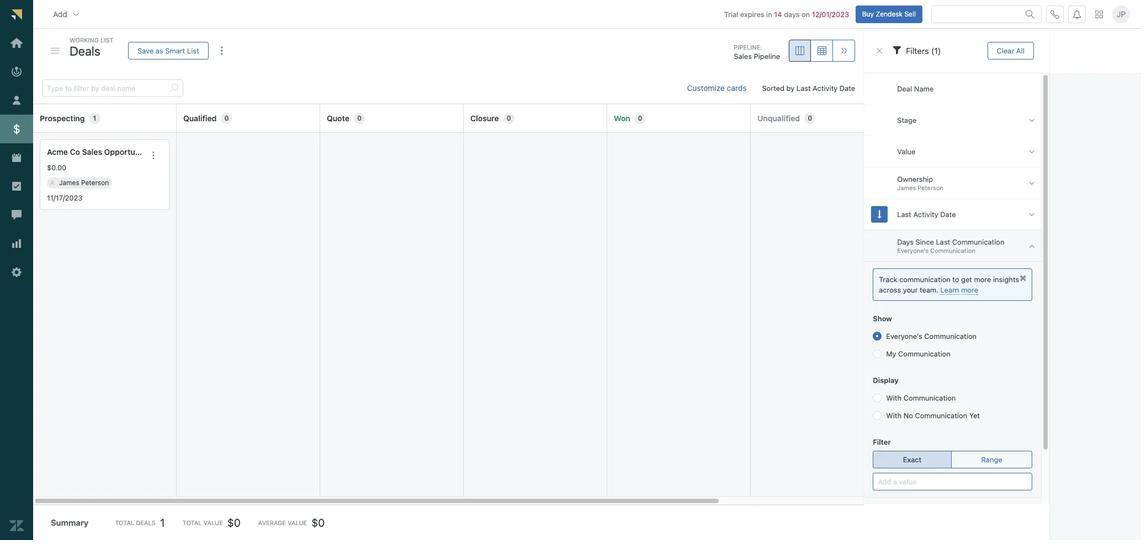Task type: locate. For each thing, give the bounding box(es) containing it.
working list deals
[[70, 36, 113, 58]]

exact
[[903, 456, 921, 465]]

more down get
[[961, 286, 978, 295]]

angle up image
[[1029, 242, 1035, 251]]

with down display
[[886, 394, 902, 403]]

jp
[[1117, 9, 1126, 19]]

0 horizontal spatial date
[[840, 84, 855, 93]]

peterson down ownership
[[918, 185, 943, 192]]

last right 'by'
[[796, 84, 811, 93]]

1 left the total value $0
[[160, 517, 165, 530]]

angle down image
[[1029, 147, 1035, 156], [1029, 179, 1035, 188]]

1 horizontal spatial total
[[183, 520, 202, 527]]

peterson down acme co sales opportunity link
[[81, 179, 109, 187]]

everyone's
[[897, 247, 928, 255], [886, 332, 922, 341]]

customize cards button
[[678, 77, 755, 99]]

1 horizontal spatial last
[[897, 210, 911, 219]]

everyone's up my
[[886, 332, 922, 341]]

0 vertical spatial sales
[[734, 52, 752, 61]]

1 horizontal spatial activity
[[913, 210, 938, 219]]

sales down pipeline:
[[734, 52, 752, 61]]

track
[[879, 275, 897, 284]]

acme co sales opportunity link
[[47, 147, 149, 158]]

1 horizontal spatial value
[[288, 520, 307, 527]]

1 down type to filter by deal name field
[[93, 114, 96, 122]]

$0 for average value $0
[[311, 517, 325, 530]]

1 $0 from the left
[[227, 517, 241, 530]]

1 horizontal spatial peterson
[[918, 185, 943, 192]]

1 vertical spatial last
[[897, 210, 911, 219]]

1 vertical spatial sales
[[82, 147, 102, 157]]

james up the 11/17/2023
[[59, 179, 79, 187]]

1 with from the top
[[886, 394, 902, 403]]

0 right won
[[638, 114, 642, 122]]

1 vertical spatial angle down image
[[1029, 179, 1035, 188]]

save
[[137, 46, 154, 55]]

track communication to get more insights across your team.
[[879, 275, 1019, 295]]

more right get
[[974, 275, 991, 284]]

activity right 'by'
[[813, 84, 838, 93]]

to
[[952, 275, 959, 284]]

jp button
[[1112, 5, 1130, 23]]

more
[[974, 275, 991, 284], [961, 286, 978, 295]]

value inside average value $0
[[288, 520, 307, 527]]

0
[[224, 114, 229, 122], [357, 114, 362, 122], [507, 114, 511, 122], [638, 114, 642, 122], [808, 114, 812, 122]]

with left no
[[886, 412, 902, 421]]

james
[[59, 179, 79, 187], [897, 185, 916, 192]]

0 horizontal spatial value
[[203, 520, 223, 527]]

0 horizontal spatial list
[[101, 36, 113, 44]]

Type to filter by deal name field
[[47, 80, 165, 97]]

last
[[796, 84, 811, 93], [897, 210, 911, 219], [936, 238, 950, 247]]

cards
[[727, 83, 747, 93]]

total right total deals 1
[[183, 520, 202, 527]]

exact button
[[873, 452, 952, 469]]

12/01/2023
[[812, 10, 849, 19]]

2 total from the left
[[183, 520, 202, 527]]

with
[[886, 394, 902, 403], [886, 412, 902, 421]]

0 for quote
[[357, 114, 362, 122]]

0 vertical spatial last
[[796, 84, 811, 93]]

2 with from the top
[[886, 412, 902, 421]]

2 horizontal spatial last
[[936, 238, 950, 247]]

Add a value field
[[878, 474, 1027, 491]]

total deals 1
[[115, 517, 165, 530]]

everyone's communication
[[886, 332, 977, 341]]

1 horizontal spatial list
[[187, 46, 199, 55]]

1 horizontal spatial james
[[897, 185, 916, 192]]

opportunity
[[104, 147, 149, 157]]

co
[[70, 147, 80, 157]]

total inside the total value $0
[[183, 520, 202, 527]]

0 vertical spatial everyone's
[[897, 247, 928, 255]]

1 0 from the left
[[224, 114, 229, 122]]

list
[[101, 36, 113, 44], [187, 46, 199, 55]]

$0 right average
[[311, 517, 325, 530]]

insights
[[993, 275, 1019, 284]]

total value $0
[[183, 517, 241, 530]]

average value $0
[[258, 517, 325, 530]]

0 horizontal spatial james
[[59, 179, 79, 187]]

activity
[[813, 84, 838, 93], [913, 210, 938, 219]]

1 horizontal spatial deals
[[136, 520, 156, 527]]

trial
[[724, 10, 738, 19]]

1 horizontal spatial 1
[[160, 517, 165, 530]]

everyone's down days on the top of page
[[897, 247, 928, 255]]

1 horizontal spatial sales
[[734, 52, 752, 61]]

sales right co
[[82, 147, 102, 157]]

4 0 from the left
[[638, 114, 642, 122]]

activity up since
[[913, 210, 938, 219]]

2 0 from the left
[[357, 114, 362, 122]]

1 vertical spatial activity
[[913, 210, 938, 219]]

0 down sorted by last activity date
[[808, 114, 812, 122]]

0 vertical spatial with
[[886, 394, 902, 403]]

0 vertical spatial 1
[[93, 114, 96, 122]]

total
[[115, 520, 134, 527], [183, 520, 202, 527]]

list right working
[[101, 36, 113, 44]]

total for $0
[[183, 520, 202, 527]]

0 vertical spatial angle down image
[[1029, 147, 1035, 156]]

2 angle down image from the top
[[1029, 179, 1035, 188]]

zendesk products image
[[1095, 10, 1103, 18]]

1 vertical spatial angle down image
[[1029, 210, 1035, 219]]

1 vertical spatial deals
[[136, 520, 156, 527]]

on
[[802, 10, 810, 19]]

1 vertical spatial 1
[[160, 517, 165, 530]]

0 horizontal spatial deals
[[70, 43, 100, 58]]

zendesk
[[876, 10, 903, 18]]

deals inside working list deals
[[70, 43, 100, 58]]

last inside "days since last communication everyone's communication"
[[936, 238, 950, 247]]

1
[[93, 114, 96, 122], [160, 517, 165, 530]]

0 for qualified
[[224, 114, 229, 122]]

1 vertical spatial list
[[187, 46, 199, 55]]

0 vertical spatial angle down image
[[1029, 116, 1035, 125]]

learn more
[[940, 286, 978, 295]]

2 vertical spatial last
[[936, 238, 950, 247]]

clear all button
[[987, 42, 1034, 60]]

across
[[879, 286, 901, 295]]

last right since
[[936, 238, 950, 247]]

$0 left average
[[227, 517, 241, 530]]

last right long arrow down image
[[897, 210, 911, 219]]

0 horizontal spatial last
[[796, 84, 811, 93]]

2 value from the left
[[288, 520, 307, 527]]

(1)
[[931, 46, 941, 56]]

1 total from the left
[[115, 520, 134, 527]]

1 vertical spatial more
[[961, 286, 978, 295]]

everyone's inside "days since last communication everyone's communication"
[[897, 247, 928, 255]]

0 right closure
[[507, 114, 511, 122]]

0 for won
[[638, 114, 642, 122]]

list right smart
[[187, 46, 199, 55]]

0 right quote
[[357, 114, 362, 122]]

summary
[[51, 519, 89, 529]]

3 0 from the left
[[507, 114, 511, 122]]

remove image
[[1020, 274, 1026, 283]]

0 vertical spatial deals
[[70, 43, 100, 58]]

0 vertical spatial list
[[101, 36, 113, 44]]

buy zendesk sell button
[[855, 5, 922, 23]]

sales
[[734, 52, 752, 61], [82, 147, 102, 157]]

in
[[766, 10, 772, 19]]

average
[[258, 520, 286, 527]]

communication up to
[[930, 247, 975, 255]]

1 vertical spatial date
[[940, 210, 956, 219]]

overflow vertical fill image
[[217, 46, 226, 55]]

add button
[[44, 3, 89, 25]]

date
[[840, 84, 855, 93], [940, 210, 956, 219]]

james down ownership
[[897, 185, 916, 192]]

clear
[[997, 46, 1014, 55]]

2 $0 from the left
[[311, 517, 325, 530]]

0 vertical spatial activity
[[813, 84, 838, 93]]

list inside working list deals
[[101, 36, 113, 44]]

closure
[[470, 113, 499, 123]]

long arrow down image
[[878, 210, 881, 219]]

quote
[[327, 113, 349, 123]]

clear all
[[997, 46, 1025, 55]]

total inside total deals 1
[[115, 520, 134, 527]]

sorted by last activity date
[[762, 84, 855, 93]]

customize cards
[[687, 83, 747, 93]]

my communication
[[886, 350, 950, 359]]

1 vertical spatial with
[[886, 412, 902, 421]]

$0
[[227, 517, 241, 530], [311, 517, 325, 530]]

0 horizontal spatial $0
[[227, 517, 241, 530]]

0 right qualified
[[224, 114, 229, 122]]

value inside the total value $0
[[203, 520, 223, 527]]

0 horizontal spatial activity
[[813, 84, 838, 93]]

sales inside pipeline: sales pipeline
[[734, 52, 752, 61]]

0 horizontal spatial total
[[115, 520, 134, 527]]

1 value from the left
[[203, 520, 223, 527]]

5 0 from the left
[[808, 114, 812, 122]]

angle down image
[[1029, 116, 1035, 125], [1029, 210, 1035, 219]]

total right summary
[[115, 520, 134, 527]]

add
[[53, 9, 67, 19]]

qualified
[[183, 113, 217, 123]]

14
[[774, 10, 782, 19]]

0 vertical spatial more
[[974, 275, 991, 284]]

with for with no communication yet
[[886, 412, 902, 421]]

james inside ownership james peterson
[[897, 185, 916, 192]]

communication
[[952, 238, 1004, 247], [930, 247, 975, 255], [924, 332, 977, 341], [898, 350, 950, 359], [903, 394, 956, 403], [915, 412, 967, 421]]

prospecting
[[40, 113, 85, 123]]

communication down with communication
[[915, 412, 967, 421]]

1 horizontal spatial $0
[[311, 517, 325, 530]]

0 horizontal spatial 1
[[93, 114, 96, 122]]



Task type: describe. For each thing, give the bounding box(es) containing it.
pipeline:
[[734, 43, 762, 51]]

value for total value $0
[[203, 520, 223, 527]]

11/17/2023
[[47, 194, 82, 202]]

communication up get
[[952, 238, 1004, 247]]

1 vertical spatial everyone's
[[886, 332, 922, 341]]

show
[[873, 315, 892, 324]]

0 horizontal spatial sales
[[82, 147, 102, 157]]

unqualified
[[757, 113, 800, 123]]

my
[[886, 350, 896, 359]]

acme co sales opportunity
[[47, 147, 149, 157]]

stage
[[897, 116, 917, 125]]

1 angle down image from the top
[[1029, 147, 1035, 156]]

yet
[[969, 412, 980, 421]]

communication down everyone's communication
[[898, 350, 950, 359]]

acme
[[47, 147, 68, 157]]

$0.00
[[47, 163, 66, 172]]

days
[[897, 238, 914, 247]]

pipeline: sales pipeline
[[734, 43, 780, 61]]

filters (1)
[[906, 46, 941, 56]]

save as smart list
[[137, 46, 199, 55]]

deal
[[897, 84, 912, 93]]

zendesk image
[[9, 519, 24, 534]]

expires
[[740, 10, 764, 19]]

communication up "with no communication yet" on the bottom right
[[903, 394, 956, 403]]

communication up my communication
[[924, 332, 977, 341]]

range button
[[951, 452, 1032, 469]]

value
[[897, 147, 915, 156]]

more inside track communication to get more insights across your team.
[[974, 275, 991, 284]]

name
[[914, 84, 934, 93]]

calls image
[[1050, 10, 1059, 19]]

last activity date
[[897, 210, 956, 219]]

handler image
[[51, 48, 60, 53]]

0 horizontal spatial peterson
[[81, 179, 109, 187]]

2 angle down image from the top
[[1029, 210, 1035, 219]]

1 angle down image from the top
[[1029, 116, 1035, 125]]

total for 1
[[115, 520, 134, 527]]

as
[[155, 46, 163, 55]]

days since last communication everyone's communication
[[897, 238, 1004, 255]]

search image
[[169, 84, 178, 93]]

customize
[[687, 83, 725, 93]]

all
[[1016, 46, 1025, 55]]

buy
[[862, 10, 874, 18]]

deal name
[[897, 84, 934, 93]]

team.
[[920, 286, 938, 295]]

1 horizontal spatial date
[[940, 210, 956, 219]]

with no communication yet
[[886, 412, 980, 421]]

by
[[786, 84, 795, 93]]

ownership james peterson
[[897, 175, 943, 192]]

0 for closure
[[507, 114, 511, 122]]

filters
[[906, 46, 929, 56]]

pipeline
[[754, 52, 780, 61]]

last for by
[[796, 84, 811, 93]]

search image
[[1026, 10, 1034, 19]]

value for average value $0
[[288, 520, 307, 527]]

save as smart list button
[[128, 42, 208, 60]]

sorted
[[762, 84, 784, 93]]

filter fill image
[[893, 46, 902, 55]]

more inside "link"
[[961, 286, 978, 295]]

smart
[[165, 46, 185, 55]]

ownership
[[897, 175, 933, 184]]

peterson inside ownership james peterson
[[918, 185, 943, 192]]

last for since
[[936, 238, 950, 247]]

display
[[873, 377, 899, 385]]

chevron down image
[[72, 10, 80, 19]]

days
[[784, 10, 800, 19]]

bell image
[[1073, 10, 1081, 19]]

$0 for total value $0
[[227, 517, 241, 530]]

learn more link
[[940, 286, 978, 295]]

contacts image
[[50, 181, 55, 185]]

communication
[[899, 275, 950, 284]]

sell
[[904, 10, 916, 18]]

deals inside total deals 1
[[136, 520, 156, 527]]

list inside button
[[187, 46, 199, 55]]

range
[[981, 456, 1002, 465]]

working
[[70, 36, 99, 44]]

won
[[614, 113, 630, 123]]

filter
[[873, 438, 891, 447]]

buy zendesk sell
[[862, 10, 916, 18]]

your
[[903, 286, 918, 295]]

since
[[916, 238, 934, 247]]

0 vertical spatial date
[[840, 84, 855, 93]]

with communication
[[886, 394, 956, 403]]

with for with communication
[[886, 394, 902, 403]]

no
[[903, 412, 913, 421]]

get
[[961, 275, 972, 284]]

0 for unqualified
[[808, 114, 812, 122]]

learn
[[940, 286, 959, 295]]

james peterson
[[59, 179, 109, 187]]

cancel image
[[875, 46, 884, 55]]

trial expires in 14 days on 12/01/2023
[[724, 10, 849, 19]]



Task type: vqa. For each thing, say whether or not it's contained in the screenshot.
'with' to the bottom
yes



